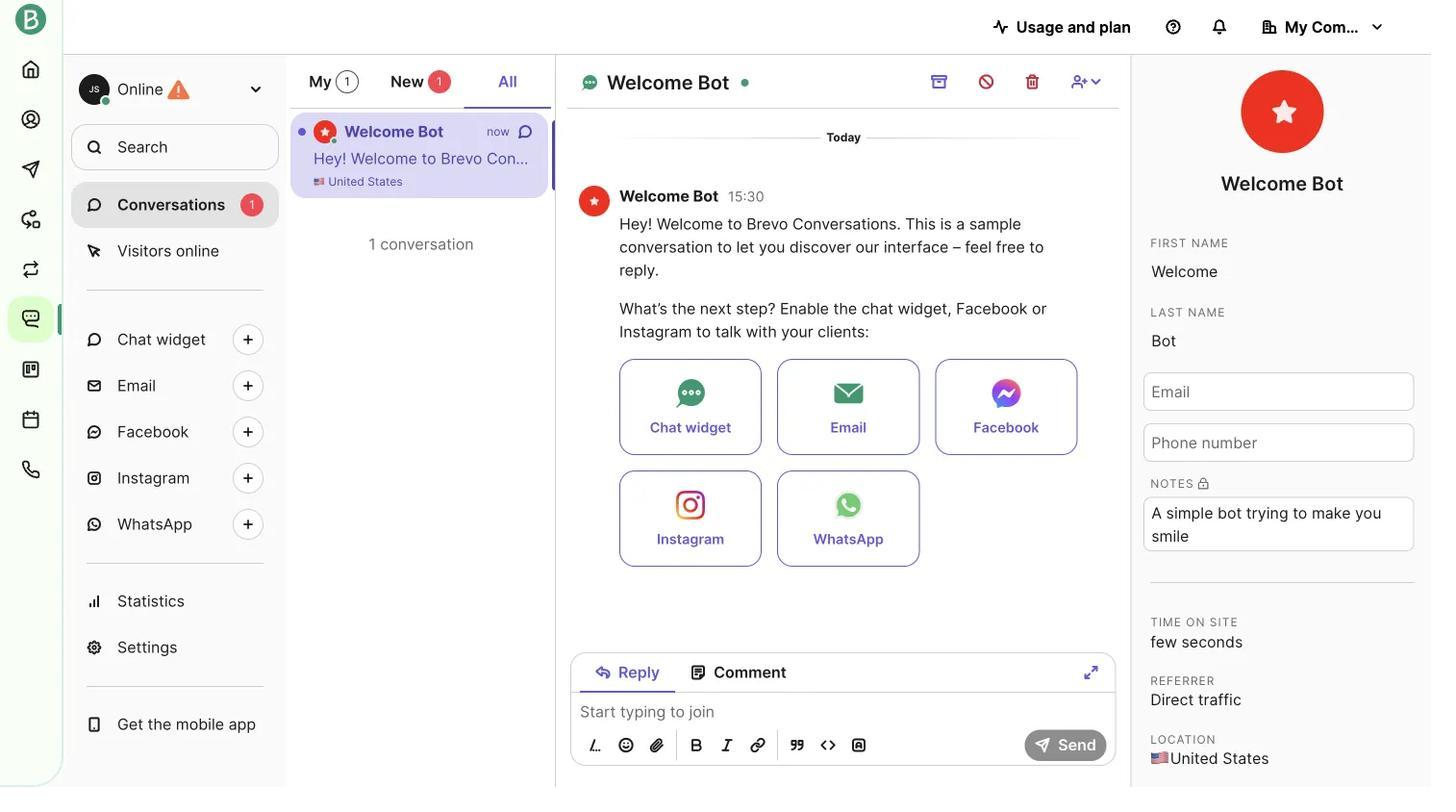 Task type: locate. For each thing, give the bounding box(es) containing it.
1 horizontal spatial widget
[[686, 418, 732, 435]]

facebook inside what's the next step? enable the chat widget, facebook or instagram to talk with your clients:
[[956, 299, 1028, 317]]

statistics link
[[71, 578, 279, 624]]

–
[[1054, 149, 1062, 168], [953, 237, 961, 256]]

my inside button
[[1285, 17, 1308, 36]]

1 horizontal spatial facebook link
[[936, 358, 1078, 454]]

usage
[[1017, 17, 1064, 36]]

0 horizontal spatial reply.
[[620, 260, 659, 279]]

1 vertical spatial a
[[957, 214, 965, 233]]

1 horizontal spatial conversation
[[620, 237, 713, 256]]

– for hey! welcome to brevo conversations. this is a sample conversation to let you discover our interface – feel free to reply.
[[953, 237, 961, 256]]

let for hey! welcome to brevo conversations. this is a sample conversation to let you discover our interface – feel free to reply.  what's the next step? enable the  🇺🇸 united states
[[837, 149, 855, 168]]

1 horizontal spatial chat widget link
[[620, 358, 762, 454]]

mobile
[[176, 715, 224, 734]]

let inside hey! welcome to brevo conversations. this is a sample conversation to let you discover our interface – feel free to reply.  what's the next step? enable the  🇺🇸 united states
[[837, 149, 855, 168]]

hey! inside the hey! welcome to brevo conversations. this is a sample conversation to let you discover our interface – feel free to reply.
[[620, 214, 653, 233]]

0 horizontal spatial enable
[[780, 299, 829, 317]]

0 vertical spatial hey!
[[314, 149, 347, 168]]

1 vertical spatial what's
[[620, 299, 668, 317]]

is up welcome bot 15:30
[[635, 149, 646, 168]]

1 horizontal spatial our
[[956, 149, 980, 168]]

1 vertical spatial conversations.
[[793, 214, 901, 233]]

1 horizontal spatial discover
[[890, 149, 952, 168]]

1 vertical spatial you
[[759, 237, 786, 256]]

1 horizontal spatial chat
[[650, 418, 682, 435]]

0 horizontal spatial united
[[328, 175, 365, 189]]

0 horizontal spatial a
[[651, 149, 659, 168]]

brevo
[[441, 149, 483, 168], [747, 214, 788, 233]]

step?
[[1310, 149, 1350, 168], [736, 299, 776, 317]]

1 vertical spatial chat widget
[[650, 418, 732, 435]]

whatsapp link
[[778, 470, 920, 566], [71, 501, 279, 547]]

free for hey! welcome to brevo conversations. this is a sample conversation to let you discover our interface – feel free to reply.
[[997, 237, 1025, 256]]

welcome inside hey! welcome to brevo conversations. this is a sample conversation to let you discover our interface – feel free to reply.  what's the next step? enable the  🇺🇸 united states
[[351, 149, 418, 168]]

welcome
[[607, 71, 693, 94], [344, 122, 415, 141], [351, 149, 418, 168], [1221, 172, 1307, 195], [620, 186, 690, 205], [657, 214, 723, 233]]

1 vertical spatial united
[[1170, 749, 1218, 768]]

0 horizontal spatial states
[[368, 175, 403, 189]]

brevo inside hey! welcome to brevo conversations. this is a sample conversation to let you discover our interface – feel free to reply.  what's the next step? enable the  🇺🇸 united states
[[441, 149, 483, 168]]

location 🇺🇸 united states
[[1150, 732, 1269, 768]]

conversations. inside the hey! welcome to brevo conversations. this is a sample conversation to let you discover our interface – feel free to reply.
[[793, 214, 901, 233]]

1 horizontal spatial sample
[[970, 214, 1022, 233]]

visitors online link
[[71, 228, 279, 274]]

hey! inside hey! welcome to brevo conversations. this is a sample conversation to let you discover our interface – feel free to reply.  what's the next step? enable the  🇺🇸 united states
[[314, 149, 347, 168]]

notes
[[1150, 476, 1194, 490]]

a inside hey! welcome to brevo conversations. this is a sample conversation to let you discover our interface – feel free to reply.  what's the next step? enable the  🇺🇸 united states
[[651, 149, 659, 168]]

0 vertical spatial enable
[[1354, 149, 1403, 168]]

conversation for hey! welcome to brevo conversations. this is a sample conversation to let you discover our interface – feel free to reply.
[[620, 237, 713, 256]]

0 horizontal spatial interface
[[884, 237, 949, 256]]

1
[[345, 75, 350, 89], [437, 75, 442, 89], [249, 198, 255, 212], [369, 235, 376, 254]]

sample inside hey! welcome to brevo conversations. this is a sample conversation to let you discover our interface – feel free to reply.  what's the next step? enable the  🇺🇸 united states
[[664, 149, 716, 168]]

clients:
[[818, 322, 870, 340]]

reply.
[[1149, 149, 1189, 168], [620, 260, 659, 279]]

0 horizontal spatial let
[[737, 237, 755, 256]]

our for hey! welcome to brevo conversations. this is a sample conversation to let you discover our interface – feel free to reply.  what's the next step? enable the  🇺🇸 united states
[[956, 149, 980, 168]]

reply. up first
[[1149, 149, 1189, 168]]

conversations.
[[487, 149, 595, 168], [793, 214, 901, 233]]

you down 15:30
[[759, 237, 786, 256]]

instagram link for the left whatsapp link
[[71, 455, 279, 501]]

whatsapp
[[117, 515, 192, 534], [814, 530, 884, 547]]

1 horizontal spatial –
[[1054, 149, 1062, 168]]

states inside hey! welcome to brevo conversations. this is a sample conversation to let you discover our interface – feel free to reply.  what's the next step? enable the  🇺🇸 united states
[[368, 175, 403, 189]]

0 horizontal spatial hey!
[[314, 149, 347, 168]]

settings
[[117, 638, 177, 657]]

1 horizontal spatial a
[[957, 214, 965, 233]]

states up 1 conversation
[[368, 175, 403, 189]]

this for hey! welcome to brevo conversations. this is a sample conversation to let you discover our interface – feel free to reply.
[[906, 214, 936, 233]]

1 vertical spatial brevo
[[747, 214, 788, 233]]

our
[[956, 149, 980, 168], [856, 237, 880, 256]]

is
[[635, 149, 646, 168], [941, 214, 952, 233]]

0 vertical spatial feel
[[1066, 149, 1093, 168]]

brevo inside the hey! welcome to brevo conversations. this is a sample conversation to let you discover our interface – feel free to reply.
[[747, 214, 788, 233]]

1 vertical spatial chat
[[650, 418, 682, 435]]

statistics
[[117, 592, 185, 611]]

reply. inside the hey! welcome to brevo conversations. this is a sample conversation to let you discover our interface – feel free to reply.
[[620, 260, 659, 279]]

chat widget link
[[71, 317, 279, 363], [620, 358, 762, 454]]

reply. down welcome bot 15:30
[[620, 260, 659, 279]]

my company
[[1285, 17, 1383, 36]]

1 horizontal spatial instagram link
[[620, 470, 762, 566]]

0 horizontal spatial my
[[309, 72, 332, 91]]

conversation inside the hey! welcome to brevo conversations. this is a sample conversation to let you discover our interface – feel free to reply.
[[620, 237, 713, 256]]

1 horizontal spatial is
[[941, 214, 952, 233]]

what's
[[1193, 149, 1242, 168], [620, 299, 668, 317]]

1 vertical spatial welcome bot
[[344, 122, 444, 141]]

free for hey! welcome to brevo conversations. this is a sample conversation to let you discover our interface – feel free to reply.  what's the next step? enable the  🇺🇸 united states
[[1097, 149, 1126, 168]]

– for hey! welcome to brevo conversations. this is a sample conversation to let you discover our interface – feel free to reply.  what's the next step? enable the  🇺🇸 united states
[[1054, 149, 1062, 168]]

let
[[837, 149, 855, 168], [737, 237, 755, 256]]

this down hey! welcome to brevo conversations. this is a sample conversation to let you discover our interface – feel free to reply.  what's the next step? enable the  🇺🇸 united states
[[906, 214, 936, 233]]

🇺🇸 inside location 🇺🇸 united states
[[1150, 749, 1166, 768]]

0 vertical spatial what's
[[1193, 149, 1242, 168]]

a inside the hey! welcome to brevo conversations. this is a sample conversation to let you discover our interface – feel free to reply.
[[957, 214, 965, 233]]

last
[[1150, 305, 1184, 319]]

to
[[422, 149, 437, 168], [818, 149, 833, 168], [1130, 149, 1145, 168], [728, 214, 743, 233], [718, 237, 732, 256], [1030, 237, 1044, 256], [697, 322, 711, 340]]

email
[[117, 376, 156, 395], [831, 418, 867, 435]]

🇺🇸
[[314, 175, 325, 189], [1150, 749, 1166, 768]]

online
[[176, 242, 219, 260]]

the
[[1246, 149, 1270, 168], [1407, 149, 1431, 168], [672, 299, 696, 317], [834, 299, 858, 317], [148, 715, 172, 734]]

our for hey! welcome to brevo conversations. this is a sample conversation to let you discover our interface – feel free to reply.
[[856, 237, 880, 256]]

conversation for hey! welcome to brevo conversations. this is a sample conversation to let you discover our interface – feel free to reply.  what's the next step? enable the  🇺🇸 united states
[[720, 149, 814, 168]]

instagram
[[620, 322, 692, 340], [117, 469, 190, 487], [657, 530, 725, 547]]

Notes text field
[[1144, 497, 1414, 551]]

feel
[[1066, 149, 1093, 168], [965, 237, 992, 256]]

this inside the hey! welcome to brevo conversations. this is a sample conversation to let you discover our interface – feel free to reply.
[[906, 214, 936, 233]]

0 vertical spatial my
[[1285, 17, 1308, 36]]

facebook link for email link associated with instagram link associated with whatsapp link to the right
[[936, 358, 1078, 454]]

0 horizontal spatial chat
[[117, 330, 152, 349]]

1 horizontal spatial states
[[1223, 749, 1269, 768]]

1 vertical spatial let
[[737, 237, 755, 256]]

conversations. down hey! welcome to brevo conversations. this is a sample conversation to let you discover our interface – feel free to reply.  what's the next step? enable the  🇺🇸 united states
[[793, 214, 901, 233]]

15:30
[[728, 188, 765, 204]]

this up welcome bot 15:30
[[600, 149, 630, 168]]

0 horizontal spatial 🇺🇸
[[314, 175, 325, 189]]

visitors
[[117, 242, 172, 260]]

new
[[391, 72, 424, 91]]

chat widget link down visitors online link
[[71, 317, 279, 363]]

– inside the hey! welcome to brevo conversations. this is a sample conversation to let you discover our interface – feel free to reply.
[[953, 237, 961, 256]]

my for my company
[[1285, 17, 1308, 36]]

discover for hey! welcome to brevo conversations. this is a sample conversation to let you discover our interface – feel free to reply.
[[790, 237, 852, 256]]

0 vertical spatial united
[[328, 175, 365, 189]]

0 vertical spatial step?
[[1310, 149, 1350, 168]]

0 horizontal spatial discover
[[790, 237, 852, 256]]

name for first name
[[1191, 236, 1229, 250]]

interface inside the hey! welcome to brevo conversations. this is a sample conversation to let you discover our interface – feel free to reply.
[[884, 237, 949, 256]]

last name
[[1150, 305, 1226, 319]]

0 vertical spatial conversations.
[[487, 149, 595, 168]]

reply. for hey! welcome to brevo conversations. this is a sample conversation to let you discover our interface – feel free to reply.
[[620, 260, 659, 279]]

welcome inside the hey! welcome to brevo conversations. this is a sample conversation to let you discover our interface – feel free to reply.
[[657, 214, 723, 233]]

let inside the hey! welcome to brevo conversations. this is a sample conversation to let you discover our interface – feel free to reply.
[[737, 237, 755, 256]]

get the mobile app link
[[71, 701, 279, 748]]

hey! for hey! welcome to brevo conversations. this is a sample conversation to let you discover our interface – feel free to reply.
[[620, 214, 653, 233]]

united inside location 🇺🇸 united states
[[1170, 749, 1218, 768]]

1 horizontal spatial what's
[[1193, 149, 1242, 168]]

1 horizontal spatial conversations.
[[793, 214, 901, 233]]

chat widget
[[117, 330, 206, 349], [650, 418, 732, 435]]

enable
[[1354, 149, 1403, 168], [780, 299, 829, 317]]

states inside location 🇺🇸 united states
[[1223, 749, 1269, 768]]

0 horizontal spatial is
[[635, 149, 646, 168]]

interface for hey! welcome to brevo conversations. this is a sample conversation to let you discover our interface – feel free to reply.  what's the next step? enable the  🇺🇸 united states
[[985, 149, 1050, 168]]

1 vertical spatial hey!
[[620, 214, 653, 233]]

1 horizontal spatial you
[[860, 149, 886, 168]]

1 horizontal spatial welcome bot
[[607, 71, 730, 94]]

0 vertical spatial reply.
[[1149, 149, 1189, 168]]

0 vertical spatial name
[[1191, 236, 1229, 250]]

name right the last
[[1188, 305, 1226, 319]]

welcome bot 15:30
[[620, 186, 765, 205]]

brevo down the all 'link'
[[441, 149, 483, 168]]

states down "traffic"
[[1223, 749, 1269, 768]]

discover
[[890, 149, 952, 168], [790, 237, 852, 256]]

0 horizontal spatial email link
[[71, 363, 279, 409]]

1 vertical spatial our
[[856, 237, 880, 256]]

you for hey! welcome to brevo conversations. this is a sample conversation to let you discover our interface – feel free to reply.  what's the next step? enable the  🇺🇸 united states
[[860, 149, 886, 168]]

1 vertical spatial sample
[[970, 214, 1022, 233]]

1 horizontal spatial let
[[837, 149, 855, 168]]

Email email field
[[1144, 372, 1414, 411]]

all
[[498, 72, 517, 91]]

let down the today
[[837, 149, 855, 168]]

1 vertical spatial free
[[997, 237, 1025, 256]]

brevo for hey! welcome to brevo conversations. this is a sample conversation to let you discover our interface – feel free to reply.
[[747, 214, 788, 233]]

referrer direct traffic
[[1150, 674, 1242, 709]]

first name
[[1150, 236, 1229, 250]]

0 vertical spatial you
[[860, 149, 886, 168]]

1 vertical spatial –
[[953, 237, 961, 256]]

let for hey! welcome to brevo conversations. this is a sample conversation to let you discover our interface – feel free to reply.
[[737, 237, 755, 256]]

email link
[[778, 358, 920, 454], [71, 363, 279, 409]]

0 vertical spatial welcome bot
[[607, 71, 730, 94]]

free
[[1097, 149, 1126, 168], [997, 237, 1025, 256]]

js
[[89, 84, 100, 94]]

0 vertical spatial brevo
[[441, 149, 483, 168]]

0 vertical spatial chat widget
[[117, 330, 206, 349]]

conversations. inside hey! welcome to brevo conversations. this is a sample conversation to let you discover our interface – feel free to reply.  what's the next step? enable the  🇺🇸 united states
[[487, 149, 595, 168]]

P͏hone number telephone field
[[1144, 423, 1414, 462]]

search link
[[71, 124, 279, 170]]

next
[[1274, 149, 1306, 168], [700, 299, 732, 317]]

1 horizontal spatial 🇺🇸
[[1150, 749, 1166, 768]]

feel inside hey! welcome to brevo conversations. this is a sample conversation to let you discover our interface – feel free to reply.  what's the next step? enable the  🇺🇸 united states
[[1066, 149, 1093, 168]]

sample inside the hey! welcome to brevo conversations. this is a sample conversation to let you discover our interface – feel free to reply.
[[970, 214, 1022, 233]]

all link
[[464, 63, 551, 109]]

let down 15:30
[[737, 237, 755, 256]]

hey!
[[314, 149, 347, 168], [620, 214, 653, 233]]

what's inside hey! welcome to brevo conversations. this is a sample conversation to let you discover our interface – feel free to reply.  what's the next step? enable the  🇺🇸 united states
[[1193, 149, 1242, 168]]

1 vertical spatial is
[[941, 214, 952, 233]]

what's the next step? enable the chat widget, facebook or instagram to talk with your clients:
[[620, 299, 1047, 340]]

0 vertical spatial let
[[837, 149, 855, 168]]

my left company
[[1285, 17, 1308, 36]]

is inside the hey! welcome to brevo conversations. this is a sample conversation to let you discover our interface – feel free to reply.
[[941, 214, 952, 233]]

– inside hey! welcome to brevo conversations. this is a sample conversation to let you discover our interface – feel free to reply.  what's the next step? enable the  🇺🇸 united states
[[1054, 149, 1062, 168]]

0 horizontal spatial email
[[117, 376, 156, 395]]

0 horizontal spatial you
[[759, 237, 786, 256]]

0 horizontal spatial conversation
[[380, 235, 474, 254]]

1 vertical spatial my
[[309, 72, 332, 91]]

0 horizontal spatial free
[[997, 237, 1025, 256]]

0 vertical spatial states
[[368, 175, 403, 189]]

1 vertical spatial name
[[1188, 305, 1226, 319]]

0 horizontal spatial next
[[700, 299, 732, 317]]

1 vertical spatial email
[[831, 418, 867, 435]]

direct
[[1150, 690, 1194, 709]]

0 horizontal spatial our
[[856, 237, 880, 256]]

a
[[651, 149, 659, 168], [957, 214, 965, 233]]

1 horizontal spatial whatsapp
[[814, 530, 884, 547]]

1 horizontal spatial interface
[[985, 149, 1050, 168]]

1 vertical spatial interface
[[884, 237, 949, 256]]

settings link
[[71, 624, 279, 671]]

0 horizontal spatial –
[[953, 237, 961, 256]]

1 horizontal spatial reply.
[[1149, 149, 1189, 168]]

chat widget link down talk
[[620, 358, 762, 454]]

you down the today
[[860, 149, 886, 168]]

our inside the hey! welcome to brevo conversations. this is a sample conversation to let you discover our interface – feel free to reply.
[[856, 237, 880, 256]]

widget,
[[898, 299, 952, 317]]

my
[[1285, 17, 1308, 36], [309, 72, 332, 91]]

interface inside hey! welcome to brevo conversations. this is a sample conversation to let you discover our interface – feel free to reply.  what's the next step? enable the  🇺🇸 united states
[[985, 149, 1050, 168]]

1 vertical spatial feel
[[965, 237, 992, 256]]

instagram link
[[71, 455, 279, 501], [620, 470, 762, 566]]

usage and plan button
[[978, 8, 1147, 46]]

facebook
[[956, 299, 1028, 317], [974, 418, 1040, 435], [117, 422, 189, 441]]

now
[[487, 125, 510, 139]]

1 vertical spatial enable
[[780, 299, 829, 317]]

this
[[600, 149, 630, 168], [906, 214, 936, 233]]

reply. inside hey! welcome to brevo conversations. this is a sample conversation to let you discover our interface – feel free to reply.  what's the next step? enable the  🇺🇸 united states
[[1149, 149, 1189, 168]]

traffic
[[1198, 690, 1242, 709]]

you
[[860, 149, 886, 168], [759, 237, 786, 256]]

widget
[[156, 330, 206, 349], [686, 418, 732, 435]]

0 vertical spatial –
[[1054, 149, 1062, 168]]

conversation inside hey! welcome to brevo conversations. this is a sample conversation to let you discover our interface – feel free to reply.  what's the next step? enable the  🇺🇸 united states
[[720, 149, 814, 168]]

states
[[368, 175, 403, 189], [1223, 749, 1269, 768]]

1 horizontal spatial enable
[[1354, 149, 1403, 168]]

discover inside the hey! welcome to brevo conversations. this is a sample conversation to let you discover our interface – feel free to reply.
[[790, 237, 852, 256]]

0 horizontal spatial facebook link
[[71, 409, 279, 455]]

0 horizontal spatial feel
[[965, 237, 992, 256]]

0 horizontal spatial chat widget
[[117, 330, 206, 349]]

conversation
[[720, 149, 814, 168], [380, 235, 474, 254], [620, 237, 713, 256]]

free inside hey! welcome to brevo conversations. this is a sample conversation to let you discover our interface – feel free to reply.  what's the next step? enable the  🇺🇸 united states
[[1097, 149, 1126, 168]]

conversations. down now
[[487, 149, 595, 168]]

this inside hey! welcome to brevo conversations. this is a sample conversation to let you discover our interface – feel free to reply.  what's the next step? enable the  🇺🇸 united states
[[600, 149, 630, 168]]

discover inside hey! welcome to brevo conversations. this is a sample conversation to let you discover our interface – feel free to reply.  what's the next step? enable the  🇺🇸 united states
[[890, 149, 952, 168]]

0 vertical spatial discover
[[890, 149, 952, 168]]

free inside the hey! welcome to brevo conversations. this is a sample conversation to let you discover our interface – feel free to reply.
[[997, 237, 1025, 256]]

welcome bot
[[607, 71, 730, 94], [344, 122, 444, 141], [1221, 172, 1344, 195]]

0 horizontal spatial step?
[[736, 299, 776, 317]]

brevo down 15:30
[[747, 214, 788, 233]]

feel inside the hey! welcome to brevo conversations. this is a sample conversation to let you discover our interface – feel free to reply.
[[965, 237, 992, 256]]

name right first
[[1191, 236, 1229, 250]]

today
[[827, 130, 861, 144]]

you inside hey! welcome to brevo conversations. this is a sample conversation to let you discover our interface – feel free to reply.  what's the next step? enable the  🇺🇸 united states
[[860, 149, 886, 168]]

is up widget,
[[941, 214, 952, 233]]

our inside hey! welcome to brevo conversations. this is a sample conversation to let you discover our interface – feel free to reply.  what's the next step? enable the  🇺🇸 united states
[[956, 149, 980, 168]]

0 horizontal spatial conversations.
[[487, 149, 595, 168]]

is inside hey! welcome to brevo conversations. this is a sample conversation to let you discover our interface – feel free to reply.  what's the next step? enable the  🇺🇸 united states
[[635, 149, 646, 168]]

Start typing to join text field
[[572, 700, 1117, 723]]

seconds
[[1181, 632, 1243, 651]]

my left 'new'
[[309, 72, 332, 91]]

0 vertical spatial next
[[1274, 149, 1306, 168]]

to inside what's the next step? enable the chat widget, facebook or instagram to talk with your clients:
[[697, 322, 711, 340]]

interface
[[985, 149, 1050, 168], [884, 237, 949, 256]]

1 vertical spatial reply.
[[620, 260, 659, 279]]

0 vertical spatial is
[[635, 149, 646, 168]]

1 horizontal spatial step?
[[1310, 149, 1350, 168]]

0 vertical spatial free
[[1097, 149, 1126, 168]]

united inside hey! welcome to brevo conversations. this is a sample conversation to let you discover our interface – feel free to reply.  what's the next step? enable the  🇺🇸 united states
[[328, 175, 365, 189]]

comment
[[714, 663, 787, 682]]

chat widget link for email link corresponding to the left whatsapp link instagram link
[[71, 317, 279, 363]]

sample
[[664, 149, 716, 168], [970, 214, 1022, 233]]

0 horizontal spatial chat widget link
[[71, 317, 279, 363]]

facebook link
[[936, 358, 1078, 454], [71, 409, 279, 455]]

site
[[1210, 615, 1238, 629]]

1 horizontal spatial free
[[1097, 149, 1126, 168]]

you inside the hey! welcome to brevo conversations. this is a sample conversation to let you discover our interface – feel free to reply.
[[759, 237, 786, 256]]



Task type: vqa. For each thing, say whether or not it's contained in the screenshot.
Email "link"
yes



Task type: describe. For each thing, give the bounding box(es) containing it.
is for hey! welcome to brevo conversations. this is a sample conversation to let you discover our interface – feel free to reply.  what's the next step? enable the  🇺🇸 united states
[[635, 149, 646, 168]]

hey! welcome to brevo conversations. this is a sample conversation to let you discover our interface – feel free to reply.  what's the next step? enable the  🇺🇸 united states
[[314, 149, 1432, 189]]

🇺🇸 inside hey! welcome to brevo conversations. this is a sample conversation to let you discover our interface – feel free to reply.  what's the next step? enable the  🇺🇸 united states
[[314, 175, 325, 189]]

time
[[1150, 615, 1182, 629]]

get
[[117, 715, 143, 734]]

reply
[[619, 663, 660, 682]]

few
[[1150, 632, 1177, 651]]

what's inside what's the next step? enable the chat widget, facebook or instagram to talk with your clients:
[[620, 299, 668, 317]]

plan
[[1100, 17, 1132, 36]]

time on site few seconds
[[1150, 615, 1243, 651]]

your
[[782, 322, 814, 340]]

brevo for hey! welcome to brevo conversations. this is a sample conversation to let you discover our interface – feel free to reply.  what's the next step? enable the  🇺🇸 united states
[[441, 149, 483, 168]]

feel for hey! welcome to brevo conversations. this is a sample conversation to let you discover our interface – feel free to reply.
[[965, 237, 992, 256]]

or
[[1032, 299, 1047, 317]]

you for hey! welcome to brevo conversations. this is a sample conversation to let you discover our interface – feel free to reply.
[[759, 237, 786, 256]]

next inside what's the next step? enable the chat widget, facebook or instagram to talk with your clients:
[[700, 299, 732, 317]]

usage and plan
[[1017, 17, 1132, 36]]

interface for hey! welcome to brevo conversations. this is a sample conversation to let you discover our interface – feel free to reply.
[[884, 237, 949, 256]]

step? inside what's the next step? enable the chat widget, facebook or instagram to talk with your clients:
[[736, 299, 776, 317]]

app
[[229, 715, 256, 734]]

and
[[1068, 17, 1096, 36]]

reply button
[[580, 653, 676, 692]]

0 horizontal spatial whatsapp link
[[71, 501, 279, 547]]

referrer
[[1150, 674, 1215, 688]]

conversations. for hey! welcome to brevo conversations. this is a sample conversation to let you discover our interface – feel free to reply.  what's the next step? enable the  🇺🇸 united states
[[487, 149, 595, 168]]

only visible to agents image
[[1198, 478, 1208, 489]]

0 vertical spatial chat
[[117, 330, 152, 349]]

Last name field
[[1144, 322, 1414, 360]]

1 horizontal spatial chat widget
[[650, 418, 732, 435]]

next inside hey! welcome to brevo conversations. this is a sample conversation to let you discover our interface – feel free to reply.  what's the next step? enable the  🇺🇸 united states
[[1274, 149, 1306, 168]]

0 horizontal spatial welcome bot
[[344, 122, 444, 141]]

first
[[1150, 236, 1187, 250]]

comment button
[[676, 653, 802, 692]]

enable inside what's the next step? enable the chat widget, facebook or instagram to talk with your clients:
[[780, 299, 829, 317]]

this for hey! welcome to brevo conversations. this is a sample conversation to let you discover our interface – feel free to reply.  what's the next step? enable the  🇺🇸 united states
[[600, 149, 630, 168]]

talk
[[716, 322, 742, 340]]

enable inside hey! welcome to brevo conversations. this is a sample conversation to let you discover our interface – feel free to reply.  what's the next step? enable the  🇺🇸 united states
[[1354, 149, 1403, 168]]

0 horizontal spatial widget
[[156, 330, 206, 349]]

company
[[1312, 17, 1383, 36]]

1 horizontal spatial whatsapp link
[[778, 470, 920, 566]]

hey! for hey! welcome to brevo conversations. this is a sample conversation to let you discover our interface – feel free to reply.  what's the next step? enable the  🇺🇸 united states
[[314, 149, 347, 168]]

First name field
[[1144, 252, 1414, 291]]

1 conversation
[[369, 235, 474, 254]]

search
[[117, 138, 168, 156]]

get the mobile app
[[117, 715, 256, 734]]

name for last name
[[1188, 305, 1226, 319]]

reply. for hey! welcome to brevo conversations. this is a sample conversation to let you discover our interface – feel free to reply.  what's the next step? enable the  🇺🇸 united states
[[1149, 149, 1189, 168]]

email link for the left whatsapp link instagram link
[[71, 363, 279, 409]]

email link for instagram link associated with whatsapp link to the right
[[778, 358, 920, 454]]

2 horizontal spatial welcome bot
[[1221, 172, 1344, 195]]

facebook link for email link corresponding to the left whatsapp link instagram link
[[71, 409, 279, 455]]

my for my
[[309, 72, 332, 91]]

a for hey! welcome to brevo conversations. this is a sample conversation to let you discover our interface – feel free to reply.
[[957, 214, 965, 233]]

my company button
[[1247, 8, 1401, 46]]

instagram link for whatsapp link to the right
[[620, 470, 762, 566]]

is for hey! welcome to brevo conversations. this is a sample conversation to let you discover our interface – feel free to reply.
[[941, 214, 952, 233]]

visitors online
[[117, 242, 219, 260]]

instagram inside what's the next step? enable the chat widget, facebook or instagram to talk with your clients:
[[620, 322, 692, 340]]

a for hey! welcome to brevo conversations. this is a sample conversation to let you discover our interface – feel free to reply.  what's the next step? enable the  🇺🇸 united states
[[651, 149, 659, 168]]

sample for hey! welcome to brevo conversations. this is a sample conversation to let you discover our interface – feel free to reply.
[[970, 214, 1022, 233]]

step? inside hey! welcome to brevo conversations. this is a sample conversation to let you discover our interface – feel free to reply.  what's the next step? enable the  🇺🇸 united states
[[1310, 149, 1350, 168]]

conversations
[[117, 195, 225, 214]]

hey! welcome to brevo conversations. this is a sample conversation to let you discover our interface – feel free to reply.
[[620, 214, 1044, 279]]

discover for hey! welcome to brevo conversations. this is a sample conversation to let you discover our interface – feel free to reply.  what's the next step? enable the  🇺🇸 united states
[[890, 149, 952, 168]]

on
[[1186, 615, 1206, 629]]

with
[[746, 322, 777, 340]]

chat
[[862, 299, 894, 317]]

conversations. for hey! welcome to brevo conversations. this is a sample conversation to let you discover our interface – feel free to reply.
[[793, 214, 901, 233]]

online
[[117, 80, 163, 99]]

feel for hey! welcome to brevo conversations. this is a sample conversation to let you discover our interface – feel free to reply.  what's the next step? enable the  🇺🇸 united states
[[1066, 149, 1093, 168]]

chat widget link for email link associated with instagram link associated with whatsapp link to the right
[[620, 358, 762, 454]]

1 vertical spatial instagram
[[117, 469, 190, 487]]

1 horizontal spatial email
[[831, 418, 867, 435]]

2 vertical spatial instagram
[[657, 530, 725, 547]]

location
[[1150, 732, 1216, 746]]

sample for hey! welcome to brevo conversations. this is a sample conversation to let you discover our interface – feel free to reply.  what's the next step? enable the  🇺🇸 united states
[[664, 149, 716, 168]]

0 horizontal spatial whatsapp
[[117, 515, 192, 534]]

0 vertical spatial email
[[117, 376, 156, 395]]



